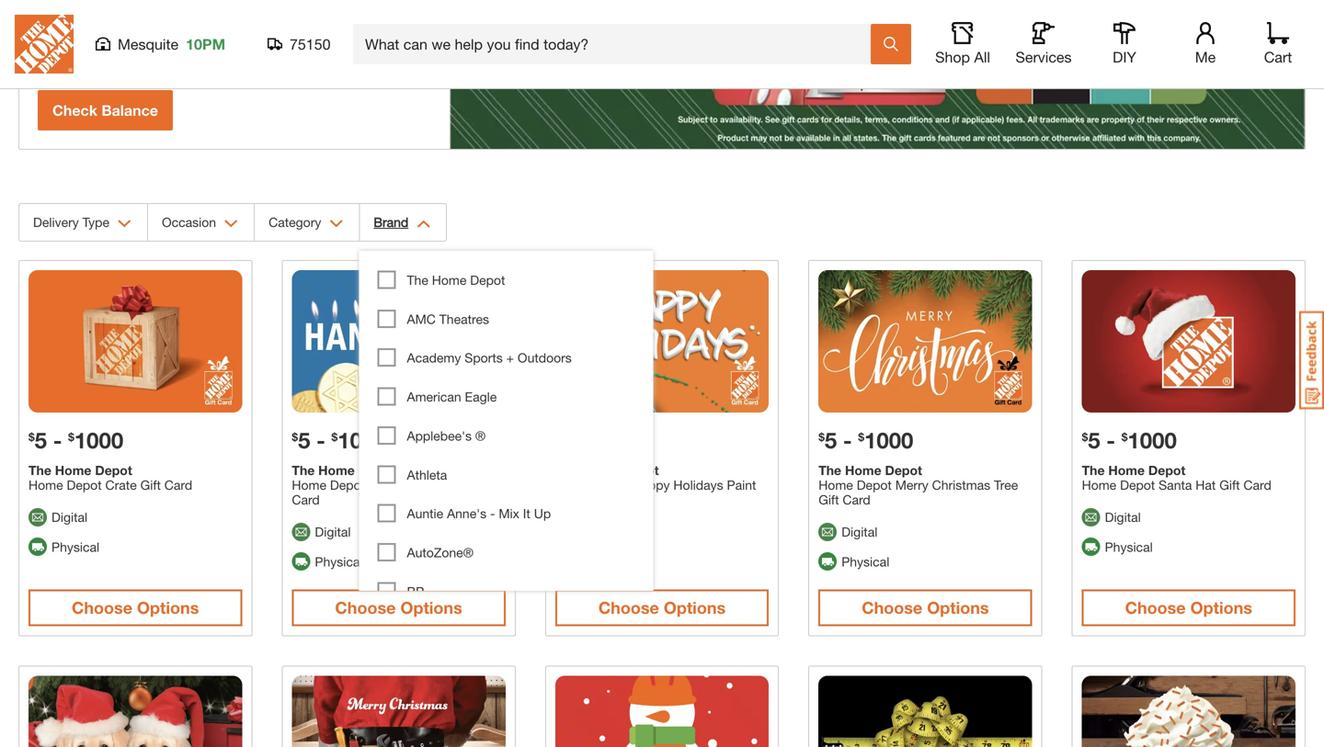 Task type: locate. For each thing, give the bounding box(es) containing it.
1000 up merry
[[865, 427, 914, 453]]

occasion link
[[148, 204, 254, 241]]

4 5 from the left
[[1088, 427, 1101, 453]]

$ 5 - $ 1000 up the home depot home depot crate gift card
[[29, 427, 123, 453]]

digital image
[[292, 523, 310, 542], [819, 523, 837, 542]]

cart link
[[1258, 22, 1299, 66]]

7 $ from the left
[[1082, 431, 1088, 444]]

digital down the home depot home depot hanukkah menorah gift card
[[315, 525, 351, 540]]

2 open arrow image from the left
[[330, 220, 343, 228]]

gift inside the home depot home depot santa hat gift card
[[1220, 478, 1240, 493]]

75150 button
[[268, 35, 331, 53]]

card
[[164, 478, 192, 493], [1244, 478, 1272, 493], [292, 492, 320, 508], [613, 492, 641, 508], [843, 492, 871, 508]]

occasion
[[162, 215, 216, 230]]

open arrow image
[[224, 220, 238, 228], [330, 220, 343, 228]]

open arrow image for delivery type
[[118, 220, 131, 228]]

3 5 from the left
[[825, 427, 837, 453]]

me button
[[1176, 22, 1235, 66]]

1 choose options button from the left
[[29, 590, 242, 627]]

4 choose from the left
[[862, 598, 923, 618]]

open arrow image right brand
[[417, 220, 431, 228]]

category
[[269, 215, 321, 230]]

1 choose options from the left
[[72, 598, 199, 618]]

0 horizontal spatial open arrow image
[[118, 220, 131, 228]]

- up "the home depot home depot merry christmas tree gift card"
[[843, 427, 852, 453]]

3 choose from the left
[[599, 598, 659, 618]]

the inside the home depot home depot happy holidays paint cans gift card
[[555, 463, 578, 478]]

1 horizontal spatial open arrow image
[[330, 220, 343, 228]]

digital for the home depot home depot santa hat gift card
[[1105, 510, 1141, 525]]

3 choose options button from the left
[[555, 590, 769, 627]]

delivery
[[33, 215, 79, 230]]

4 choose options from the left
[[862, 598, 989, 618]]

options
[[137, 598, 199, 618], [400, 598, 462, 618], [664, 598, 726, 618], [927, 598, 989, 618], [1191, 598, 1253, 618]]

services
[[1016, 48, 1072, 66]]

open arrow image right type
[[118, 220, 131, 228]]

digital down the home depot home depot crate gift card
[[52, 510, 88, 525]]

open arrow image
[[118, 220, 131, 228], [417, 220, 431, 228]]

3 choose options from the left
[[599, 598, 726, 618]]

christmas
[[932, 478, 991, 493]]

1000
[[74, 427, 123, 453], [338, 427, 387, 453], [865, 427, 914, 453], [1128, 427, 1177, 453]]

1 horizontal spatial digital image
[[819, 523, 837, 542]]

american eagle
[[407, 390, 497, 405]]

1000 up the home depot home depot santa hat gift card
[[1128, 427, 1177, 453]]

4 choose options button from the left
[[819, 590, 1032, 627]]

1000 up the home depot home depot crate gift card
[[74, 427, 123, 453]]

1 $ 5 - $ 1000 from the left
[[29, 427, 123, 453]]

check balance
[[52, 102, 158, 119]]

the inside the home depot home depot santa hat gift card
[[1082, 463, 1105, 478]]

2 $ 5 - $ 1000 from the left
[[292, 427, 387, 453]]

gift inside the home depot home depot crate gift card
[[140, 478, 161, 493]]

- up the home depot home depot santa hat gift card
[[1107, 427, 1116, 453]]

brand link
[[360, 204, 446, 241]]

- for the home depot home depot santa hat gift card
[[1107, 427, 1116, 453]]

hat
[[1196, 478, 1216, 493]]

digital for the home depot home depot merry christmas tree gift card
[[842, 525, 878, 540]]

choose options button
[[29, 590, 242, 627], [292, 590, 506, 627], [555, 590, 769, 627], [819, 590, 1032, 627], [1082, 590, 1296, 627]]

choose options button for happy
[[555, 590, 769, 627]]

open arrow image inside category link
[[330, 220, 343, 228]]

home depot merry christmas tree gift card image
[[819, 270, 1032, 413]]

digital image
[[29, 508, 47, 527], [1082, 508, 1101, 527]]

digital image for home depot santa hat gift card
[[1082, 508, 1101, 527]]

4 1000 from the left
[[1128, 427, 1177, 453]]

1000 up 'hanukkah'
[[338, 427, 387, 453]]

all
[[974, 48, 990, 66]]

$
[[29, 431, 35, 444], [68, 431, 74, 444], [292, 431, 298, 444], [332, 431, 338, 444], [819, 431, 825, 444], [858, 431, 865, 444], [1082, 431, 1088, 444], [1122, 431, 1128, 444]]

4 $ from the left
[[332, 431, 338, 444]]

5 $ from the left
[[819, 431, 825, 444]]

the inside "the home depot home depot merry christmas tree gift card"
[[819, 463, 842, 478]]

4 $ 5 - $ 1000 from the left
[[1082, 427, 1177, 453]]

depot
[[470, 273, 505, 288], [95, 463, 132, 478], [358, 463, 396, 478], [622, 463, 659, 478], [885, 463, 922, 478], [1149, 463, 1186, 478], [67, 478, 102, 493], [330, 478, 365, 493], [593, 478, 629, 493], [857, 478, 892, 493], [1120, 478, 1155, 493]]

the for the home depot
[[407, 273, 428, 288]]

the home depot home depot merry christmas tree gift card
[[819, 463, 1018, 508]]

physical image
[[1082, 538, 1101, 557], [819, 553, 837, 571]]

0 horizontal spatial open arrow image
[[224, 220, 238, 228]]

1000 for merry
[[865, 427, 914, 453]]

gift right hat
[[1220, 478, 1240, 493]]

open arrow image right the category
[[330, 220, 343, 228]]

gift left merry
[[819, 492, 839, 508]]

- up the home depot home depot crate gift card
[[53, 427, 62, 453]]

the home depot home depot santa hat gift card
[[1082, 463, 1272, 493]]

5
[[35, 427, 47, 453], [298, 427, 310, 453], [825, 427, 837, 453], [1088, 427, 1101, 453]]

6 $ from the left
[[858, 431, 865, 444]]

2 digital image from the left
[[1082, 508, 1101, 527]]

physical for merry
[[842, 554, 890, 569]]

0 horizontal spatial physical image
[[819, 553, 837, 571]]

1 options from the left
[[137, 598, 199, 618]]

open arrow image inside 'occasion' link
[[224, 220, 238, 228]]

digital image for home depot crate gift card
[[29, 508, 47, 527]]

eagle
[[465, 390, 497, 405]]

4 options from the left
[[927, 598, 989, 618]]

5 choose options button from the left
[[1082, 590, 1296, 627]]

1 horizontal spatial open arrow image
[[417, 220, 431, 228]]

- left "mix"
[[490, 506, 495, 522]]

open arrow image inside delivery type link
[[118, 220, 131, 228]]

5 choose options from the left
[[1125, 598, 1253, 618]]

gift right cans
[[589, 492, 609, 508]]

$ 5 - $ 1000 up merry
[[819, 427, 914, 453]]

delivery type link
[[19, 204, 147, 241]]

merry
[[896, 478, 929, 493]]

-
[[53, 427, 62, 453], [316, 427, 325, 453], [843, 427, 852, 453], [1107, 427, 1116, 453], [490, 506, 495, 522]]

the home depot
[[407, 273, 505, 288]]

1 open arrow image from the left
[[118, 220, 131, 228]]

physical
[[52, 540, 99, 555], [1105, 540, 1153, 555], [315, 554, 363, 569], [842, 554, 890, 569]]

1 digital image from the left
[[292, 523, 310, 542]]

the inside the home depot home depot hanukkah menorah gift card
[[292, 463, 315, 478]]

2 choose options button from the left
[[292, 590, 506, 627]]

digital image for home depot hanukkah menorah gift card
[[292, 523, 310, 542]]

the home depot home depot happy holidays paint cans gift card
[[555, 463, 756, 508]]

digital for the home depot home depot hanukkah menorah gift card
[[315, 525, 351, 540]]

1000 for santa
[[1128, 427, 1177, 453]]

the inside the home depot home depot crate gift card
[[29, 463, 51, 478]]

choose options button for santa
[[1082, 590, 1296, 627]]

gift
[[140, 478, 161, 493], [485, 478, 505, 493], [1220, 478, 1240, 493], [589, 492, 609, 508], [819, 492, 839, 508]]

1 horizontal spatial physical image
[[1082, 538, 1101, 557]]

digital
[[52, 510, 88, 525], [1105, 510, 1141, 525], [315, 525, 351, 540], [842, 525, 878, 540]]

1 1000 from the left
[[74, 427, 123, 453]]

delivery type
[[33, 215, 109, 230]]

3 1000 from the left
[[865, 427, 914, 453]]

the
[[407, 273, 428, 288], [29, 463, 51, 478], [292, 463, 315, 478], [555, 463, 578, 478], [819, 463, 842, 478], [1082, 463, 1105, 478]]

1 open arrow image from the left
[[224, 220, 238, 228]]

brand
[[374, 215, 409, 230]]

the for the home depot home depot santa hat gift card
[[1082, 463, 1105, 478]]

1 choose from the left
[[72, 598, 132, 618]]

1 5 from the left
[[35, 427, 47, 453]]

3 $ 5 - $ 1000 from the left
[[819, 427, 914, 453]]

2 5 from the left
[[298, 427, 310, 453]]

1 digital image from the left
[[29, 508, 47, 527]]

autozone®
[[407, 545, 474, 561]]

balance
[[101, 102, 158, 119]]

®
[[475, 429, 486, 444]]

card inside the home depot home depot happy holidays paint cans gift card
[[613, 492, 641, 508]]

0 horizontal spatial digital image
[[29, 508, 47, 527]]

2 1000 from the left
[[338, 427, 387, 453]]

auntie anne's - mix it up
[[407, 506, 551, 522]]

1000 for crate
[[74, 427, 123, 453]]

choose
[[72, 598, 132, 618], [335, 598, 396, 618], [599, 598, 659, 618], [862, 598, 923, 618], [1125, 598, 1186, 618]]

choose options for merry
[[862, 598, 989, 618]]

digital down "the home depot home depot merry christmas tree gift card"
[[842, 525, 878, 540]]

physical for santa
[[1105, 540, 1153, 555]]

1 horizontal spatial digital image
[[1082, 508, 1101, 527]]

2 choose from the left
[[335, 598, 396, 618]]

2 digital image from the left
[[819, 523, 837, 542]]

choose options for hanukkah
[[335, 598, 462, 618]]

cans
[[555, 492, 585, 508]]

1 horizontal spatial physical image
[[292, 553, 310, 571]]

- for the home depot home depot hanukkah menorah gift card
[[316, 427, 325, 453]]

$ 5 - $ 1000 up the home depot home depot santa hat gift card
[[1082, 427, 1177, 453]]

bp
[[407, 584, 424, 600]]

academy
[[407, 351, 461, 366]]

gift up "mix"
[[485, 478, 505, 493]]

gift right the crate
[[140, 478, 161, 493]]

digital down the home depot home depot santa hat gift card
[[1105, 510, 1141, 525]]

choose options button for merry
[[819, 590, 1032, 627]]

happy
[[632, 478, 670, 493]]

the for the home depot home depot hanukkah menorah gift card
[[292, 463, 315, 478]]

5 options from the left
[[1191, 598, 1253, 618]]

5 choose from the left
[[1125, 598, 1186, 618]]

cart
[[1264, 48, 1292, 66]]

open arrow image inside brand link
[[417, 220, 431, 228]]

the for the home depot home depot happy holidays paint cans gift card
[[555, 463, 578, 478]]

choose for merry
[[862, 598, 923, 618]]

open arrow image for occasion
[[224, 220, 238, 228]]

- up the home depot home depot hanukkah menorah gift card
[[316, 427, 325, 453]]

3 options from the left
[[664, 598, 726, 618]]

$ 5 - $ 1000 up 'hanukkah'
[[292, 427, 387, 453]]

open arrow image for brand
[[417, 220, 431, 228]]

2 open arrow image from the left
[[417, 220, 431, 228]]

3 $ from the left
[[292, 431, 298, 444]]

choose options for santa
[[1125, 598, 1253, 618]]

$ 5 - $ 1000 for santa
[[1082, 427, 1177, 453]]

0 horizontal spatial digital image
[[292, 523, 310, 542]]

choose options for happy
[[599, 598, 726, 618]]

image for give the gift of doing image
[[450, 0, 1305, 149]]

$ 5 - $ 1000
[[29, 427, 123, 453], [292, 427, 387, 453], [819, 427, 914, 453], [1082, 427, 1177, 453]]

choose options
[[72, 598, 199, 618], [335, 598, 462, 618], [599, 598, 726, 618], [862, 598, 989, 618], [1125, 598, 1253, 618]]

2 choose options from the left
[[335, 598, 462, 618]]

choose for crate
[[72, 598, 132, 618]]

0 horizontal spatial physical image
[[29, 538, 47, 557]]

home
[[432, 273, 467, 288], [55, 463, 91, 478], [318, 463, 355, 478], [582, 463, 618, 478], [845, 463, 882, 478], [1109, 463, 1145, 478], [29, 478, 63, 493], [292, 478, 327, 493], [555, 478, 590, 493], [819, 478, 853, 493], [1082, 478, 1117, 493]]

physical image
[[29, 538, 47, 557], [292, 553, 310, 571]]

2 options from the left
[[400, 598, 462, 618]]

open arrow image right occasion
[[224, 220, 238, 228]]



Task type: describe. For each thing, give the bounding box(es) containing it.
theatres
[[439, 312, 489, 327]]

tree
[[994, 478, 1018, 493]]

sports
[[465, 351, 503, 366]]

open arrow image for category
[[330, 220, 343, 228]]

options for menorah
[[400, 598, 462, 618]]

outdoors
[[518, 351, 572, 366]]

digital image for home depot merry christmas tree gift card
[[819, 523, 837, 542]]

$ 5 - $ 1000 for merry
[[819, 427, 914, 453]]

shop all button
[[933, 22, 992, 66]]

amc
[[407, 312, 436, 327]]

+
[[506, 351, 514, 366]]

feedback link image
[[1300, 311, 1324, 410]]

home depot santa hat gift card image
[[1082, 270, 1296, 413]]

- for the home depot home depot crate gift card
[[53, 427, 62, 453]]

gift inside the home depot home depot happy holidays paint cans gift card
[[589, 492, 609, 508]]

category link
[[255, 204, 359, 241]]

hanukkah
[[369, 478, 427, 493]]

digital for the home depot home depot crate gift card
[[52, 510, 88, 525]]

gift inside the home depot home depot hanukkah menorah gift card
[[485, 478, 505, 493]]

- for the home depot home depot merry christmas tree gift card
[[843, 427, 852, 453]]

applebee's ®
[[407, 429, 486, 444]]

physical image for the home depot home depot santa hat gift card
[[1082, 538, 1101, 557]]

gift inside "the home depot home depot merry christmas tree gift card"
[[819, 492, 839, 508]]

options for hat
[[1191, 598, 1253, 618]]

card inside the home depot home depot crate gift card
[[164, 478, 192, 493]]

menorah
[[430, 478, 481, 493]]

card inside "the home depot home depot merry christmas tree gift card"
[[843, 492, 871, 508]]

anne's
[[447, 506, 487, 522]]

the home depot home depot hanukkah menorah gift card
[[292, 463, 505, 508]]

choose options for crate
[[72, 598, 199, 618]]

the for the home depot home depot crate gift card
[[29, 463, 51, 478]]

me
[[1195, 48, 1216, 66]]

athleta
[[407, 467, 447, 483]]

paint
[[727, 478, 756, 493]]

physical for hanukkah
[[315, 554, 363, 569]]

$ 5 - $ 1000 for crate
[[29, 427, 123, 453]]

options for holidays
[[664, 598, 726, 618]]

the home depot logo image
[[15, 15, 74, 74]]

physical image for the home depot home depot hanukkah menorah gift card
[[292, 553, 310, 571]]

academy sports + outdoors
[[407, 351, 572, 366]]

10pm
[[186, 35, 225, 53]]

home depot crate gift card image
[[29, 270, 242, 413]]

choose for santa
[[1125, 598, 1186, 618]]

What can we help you find today? search field
[[365, 25, 870, 63]]

american
[[407, 390, 461, 405]]

applebee's
[[407, 429, 472, 444]]

5 for the home depot home depot hanukkah menorah gift card
[[298, 427, 310, 453]]

physical image for the home depot home depot merry christmas tree gift card
[[819, 553, 837, 571]]

options for christmas
[[927, 598, 989, 618]]

services button
[[1014, 22, 1073, 66]]

75150
[[290, 35, 331, 53]]

santa
[[1159, 478, 1192, 493]]

card inside the home depot home depot hanukkah menorah gift card
[[292, 492, 320, 508]]

shop all
[[935, 48, 990, 66]]

check balance link
[[38, 90, 173, 131]]

the for the home depot home depot merry christmas tree gift card
[[819, 463, 842, 478]]

type
[[82, 215, 109, 230]]

the home depot home depot crate gift card
[[29, 463, 192, 493]]

$ 5 - $ 1000 for hanukkah
[[292, 427, 387, 453]]

5 for the home depot home depot merry christmas tree gift card
[[825, 427, 837, 453]]

crate
[[105, 478, 137, 493]]

options for gift
[[137, 598, 199, 618]]

choose options button for hanukkah
[[292, 590, 506, 627]]

diy button
[[1095, 22, 1154, 66]]

it
[[523, 506, 531, 522]]

home depot hanukkah menorah gift card image
[[292, 270, 506, 413]]

8 $ from the left
[[1122, 431, 1128, 444]]

physical image for the home depot home depot crate gift card
[[29, 538, 47, 557]]

diy
[[1113, 48, 1137, 66]]

1000 for hanukkah
[[338, 427, 387, 453]]

up
[[534, 506, 551, 522]]

5 for the home depot home depot crate gift card
[[35, 427, 47, 453]]

choose for happy
[[599, 598, 659, 618]]

1 $ from the left
[[29, 431, 35, 444]]

choose options button for crate
[[29, 590, 242, 627]]

auntie
[[407, 506, 443, 522]]

choose for hanukkah
[[335, 598, 396, 618]]

home depot happy holidays paint cans gift card image
[[555, 270, 769, 413]]

5 for the home depot home depot santa hat gift card
[[1088, 427, 1101, 453]]

check
[[52, 102, 97, 119]]

mix
[[499, 506, 520, 522]]

shop
[[935, 48, 970, 66]]

mesquite
[[118, 35, 179, 53]]

holidays
[[674, 478, 723, 493]]

amc theatres
[[407, 312, 489, 327]]

card inside the home depot home depot santa hat gift card
[[1244, 478, 1272, 493]]

2 $ from the left
[[68, 431, 74, 444]]

mesquite 10pm
[[118, 35, 225, 53]]

physical for crate
[[52, 540, 99, 555]]



Task type: vqa. For each thing, say whether or not it's contained in the screenshot.
CART
yes



